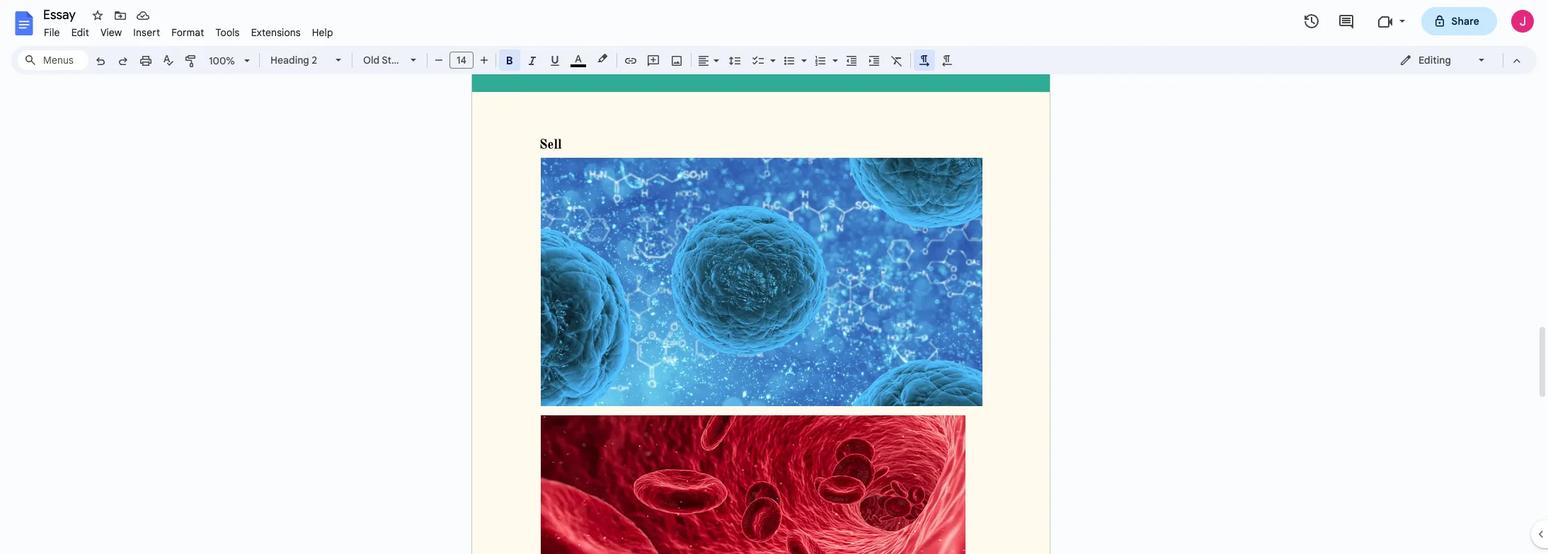Task type: describe. For each thing, give the bounding box(es) containing it.
application containing share
[[0, 0, 1549, 554]]

main toolbar
[[88, 0, 959, 402]]

numbered list menu image
[[829, 51, 838, 56]]

insert
[[133, 26, 160, 39]]

tools menu item
[[210, 24, 245, 41]]

old
[[363, 54, 380, 67]]

edit menu item
[[66, 24, 95, 41]]

heading 2
[[271, 54, 317, 67]]

mode and view toolbar
[[1389, 46, 1529, 74]]

highlight color image
[[595, 50, 610, 67]]

extensions menu item
[[245, 24, 306, 41]]

menu bar banner
[[0, 0, 1549, 554]]

edit
[[71, 26, 89, 39]]

view
[[100, 26, 122, 39]]

file menu item
[[38, 24, 66, 41]]

view menu item
[[95, 24, 128, 41]]

editing
[[1419, 54, 1452, 67]]

editing button
[[1390, 50, 1497, 71]]

help menu item
[[306, 24, 339, 41]]

Font size text field
[[450, 52, 473, 69]]



Task type: locate. For each thing, give the bounding box(es) containing it.
standard
[[382, 54, 425, 67]]

Rename text field
[[38, 6, 84, 23]]

Zoom text field
[[205, 51, 239, 71]]

text color image
[[571, 50, 586, 67]]

Font size field
[[450, 52, 479, 69]]

format
[[171, 26, 204, 39]]

Menus field
[[18, 50, 89, 70]]

format menu item
[[166, 24, 210, 41]]

Star checkbox
[[88, 6, 108, 25]]

old standard tt
[[363, 54, 439, 67]]

insert menu item
[[128, 24, 166, 41]]

menu bar
[[38, 18, 339, 42]]

extensions
[[251, 26, 301, 39]]

tools
[[216, 26, 240, 39]]

file
[[44, 26, 60, 39]]

tt
[[427, 54, 439, 67]]

insert image image
[[669, 50, 685, 70]]

heading
[[271, 54, 309, 67]]

styles list. heading 2 selected. option
[[271, 50, 327, 70]]

Zoom field
[[203, 50, 256, 72]]

line & paragraph spacing image
[[727, 50, 743, 70]]

application
[[0, 0, 1549, 554]]

help
[[312, 26, 333, 39]]

menu bar containing file
[[38, 18, 339, 42]]

menu bar inside the menu bar banner
[[38, 18, 339, 42]]

share
[[1452, 15, 1480, 28]]

font list. old standard tt selected. option
[[363, 50, 439, 70]]

share button
[[1422, 7, 1498, 35]]

2
[[312, 54, 317, 67]]



Task type: vqa. For each thing, say whether or not it's contained in the screenshot.
Arrange
no



